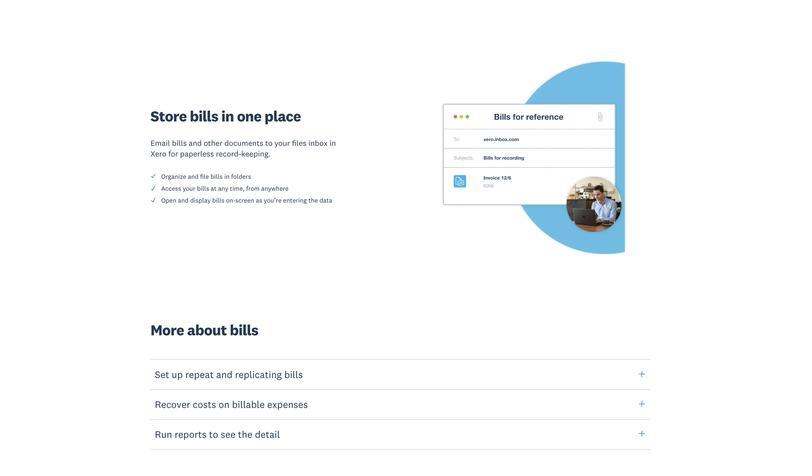 Task type: locate. For each thing, give the bounding box(es) containing it.
1 included image from the top
[[151, 174, 156, 179]]

entering
[[283, 197, 307, 205]]

organize
[[161, 173, 186, 181]]

your left files
[[275, 138, 290, 148]]

bills
[[190, 107, 219, 126], [172, 138, 187, 148], [211, 173, 223, 181], [197, 185, 209, 193], [212, 197, 225, 205], [230, 321, 259, 340], [285, 369, 303, 381]]

screen
[[236, 197, 254, 205]]

you're
[[264, 197, 282, 205]]

record-
[[216, 149, 242, 159]]

included image
[[151, 174, 156, 179], [151, 197, 156, 203]]

the left data at top
[[309, 197, 318, 205]]

other
[[204, 138, 223, 148]]

and inside email bills and other documents to your files inbox in xero for paperless record-keeping.
[[189, 138, 202, 148]]

the right see
[[238, 429, 253, 441]]

0 vertical spatial the
[[309, 197, 318, 205]]

1 vertical spatial the
[[238, 429, 253, 441]]

in
[[222, 107, 234, 126], [330, 138, 336, 148], [224, 173, 230, 181]]

to left see
[[209, 429, 218, 441]]

the
[[309, 197, 318, 205], [238, 429, 253, 441]]

run reports to see the detail
[[155, 429, 280, 441]]

at
[[211, 185, 217, 193]]

access your bills at any time, from anywhere
[[161, 185, 289, 193]]

files
[[292, 138, 307, 148]]

0 vertical spatial to
[[266, 138, 273, 148]]

and
[[189, 138, 202, 148], [188, 173, 199, 181], [178, 197, 189, 205], [216, 369, 233, 381]]

up
[[172, 369, 183, 381]]

1 vertical spatial included image
[[151, 197, 156, 203]]

costs
[[193, 399, 216, 411]]

paperless
[[180, 149, 214, 159]]

your
[[275, 138, 290, 148], [183, 185, 196, 193]]

in right the 'inbox'
[[330, 138, 336, 148]]

1 vertical spatial in
[[330, 138, 336, 148]]

access
[[161, 185, 181, 193]]

see
[[221, 429, 236, 441]]

email bills and other documents to your files inbox in xero for paperless record-keeping.
[[151, 138, 336, 159]]

a bill that's been emailed to the business's xero inbox is stored in the files library. image
[[407, 54, 651, 262], [407, 54, 651, 262]]

in left one
[[222, 107, 234, 126]]

0 horizontal spatial to
[[209, 429, 218, 441]]

expenses
[[267, 399, 308, 411]]

to up keeping.
[[266, 138, 273, 148]]

1 horizontal spatial the
[[309, 197, 318, 205]]

organize and file bills in folders
[[161, 173, 251, 181]]

data
[[320, 197, 333, 205]]

your inside email bills and other documents to your files inbox in xero for paperless record-keeping.
[[275, 138, 290, 148]]

1 horizontal spatial to
[[266, 138, 273, 148]]

0 vertical spatial included image
[[151, 174, 156, 179]]

1 horizontal spatial your
[[275, 138, 290, 148]]

and right repeat
[[216, 369, 233, 381]]

detail
[[255, 429, 280, 441]]

and up 'paperless'
[[189, 138, 202, 148]]

0 horizontal spatial your
[[183, 185, 196, 193]]

included image up included image at the top of the page
[[151, 174, 156, 179]]

bills inside set up repeat and replicating bills dropdown button
[[285, 369, 303, 381]]

0 horizontal spatial the
[[238, 429, 253, 441]]

included image
[[151, 185, 156, 191]]

included image down included image at the top of the page
[[151, 197, 156, 203]]

in up access your bills at any time, from anywhere
[[224, 173, 230, 181]]

store bills in one place
[[151, 107, 301, 126]]

1 vertical spatial to
[[209, 429, 218, 441]]

store
[[151, 107, 187, 126]]

to
[[266, 138, 273, 148], [209, 429, 218, 441]]

your up display
[[183, 185, 196, 193]]

set
[[155, 369, 169, 381]]

display
[[190, 197, 211, 205]]

keeping.
[[242, 149, 271, 159]]

the inside dropdown button
[[238, 429, 253, 441]]

one
[[237, 107, 262, 126]]

0 vertical spatial your
[[275, 138, 290, 148]]

2 included image from the top
[[151, 197, 156, 203]]

included image for organize and file bills in folders
[[151, 174, 156, 179]]

and right open
[[178, 197, 189, 205]]

reports
[[175, 429, 207, 441]]

anywhere
[[261, 185, 289, 193]]



Task type: vqa. For each thing, say whether or not it's contained in the screenshot.
keeping.
yes



Task type: describe. For each thing, give the bounding box(es) containing it.
set up repeat and replicating bills
[[155, 369, 303, 381]]

bills inside email bills and other documents to your files inbox in xero for paperless record-keeping.
[[172, 138, 187, 148]]

for
[[168, 149, 178, 159]]

recover
[[155, 399, 190, 411]]

inbox
[[309, 138, 328, 148]]

run reports to see the detail button
[[151, 420, 651, 450]]

recover costs on billable expenses button
[[151, 390, 651, 420]]

as
[[256, 197, 262, 205]]

place
[[265, 107, 301, 126]]

and left file
[[188, 173, 199, 181]]

included image for open and display bills on-screen as you're entering the data
[[151, 197, 156, 203]]

on
[[219, 399, 230, 411]]

on-
[[226, 197, 236, 205]]

open and display bills on-screen as you're entering the data
[[161, 197, 333, 205]]

in inside email bills and other documents to your files inbox in xero for paperless record-keeping.
[[330, 138, 336, 148]]

documents
[[225, 138, 264, 148]]

folders
[[231, 173, 251, 181]]

any
[[218, 185, 229, 193]]

replicating
[[235, 369, 282, 381]]

open
[[161, 197, 176, 205]]

to inside email bills and other documents to your files inbox in xero for paperless record-keeping.
[[266, 138, 273, 148]]

set up repeat and replicating bills button
[[151, 360, 651, 391]]

1 vertical spatial your
[[183, 185, 196, 193]]

from
[[246, 185, 260, 193]]

to inside dropdown button
[[209, 429, 218, 441]]

run
[[155, 429, 172, 441]]

file
[[200, 173, 209, 181]]

time,
[[230, 185, 245, 193]]

more about bills
[[151, 321, 259, 340]]

email
[[151, 138, 170, 148]]

repeat
[[185, 369, 214, 381]]

about
[[187, 321, 227, 340]]

0 vertical spatial in
[[222, 107, 234, 126]]

xero
[[151, 149, 167, 159]]

2 vertical spatial in
[[224, 173, 230, 181]]

billable
[[232, 399, 265, 411]]

and inside dropdown button
[[216, 369, 233, 381]]

recover costs on billable expenses
[[155, 399, 308, 411]]

more
[[151, 321, 184, 340]]



